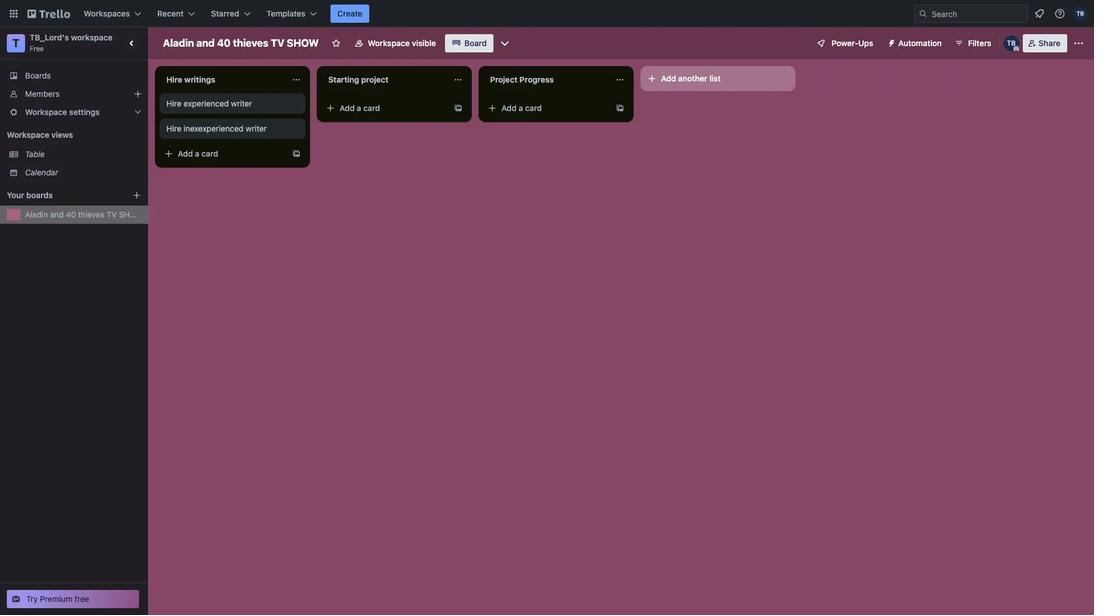 Task type: locate. For each thing, give the bounding box(es) containing it.
0 horizontal spatial add a card
[[178, 149, 218, 158]]

add another list button
[[641, 66, 796, 91]]

1 horizontal spatial add a card
[[340, 103, 380, 113]]

and
[[196, 37, 215, 49], [50, 210, 64, 219]]

aladin down recent popup button
[[163, 37, 194, 49]]

1 hire from the top
[[166, 75, 182, 84]]

1 horizontal spatial 40
[[217, 37, 231, 49]]

filters button
[[951, 34, 995, 52]]

show menu image
[[1073, 38, 1085, 49]]

2 hire from the top
[[166, 99, 182, 108]]

workspace for workspace views
[[7, 130, 49, 140]]

workspace settings
[[25, 107, 100, 117]]

back to home image
[[27, 5, 70, 23]]

workspace up table
[[7, 130, 49, 140]]

try premium free
[[26, 595, 89, 604]]

your
[[7, 190, 24, 200]]

hire inside hire writings text field
[[166, 75, 182, 84]]

writer up hire inexexperienced writer link
[[231, 99, 252, 108]]

hire for hire experienced writer
[[166, 99, 182, 108]]

card for writings
[[202, 149, 218, 158]]

0 horizontal spatial card
[[202, 149, 218, 158]]

0 vertical spatial hire
[[166, 75, 182, 84]]

add a card for project
[[340, 103, 380, 113]]

0 vertical spatial and
[[196, 37, 215, 49]]

show
[[287, 37, 319, 49], [119, 210, 143, 219]]

share button
[[1023, 34, 1068, 52]]

hire inexexperienced writer link
[[166, 123, 299, 135]]

3 hire from the top
[[166, 124, 182, 133]]

writer inside hire inexexperienced writer link
[[246, 124, 267, 133]]

add a card button for writings
[[160, 145, 287, 163]]

tv inside board name text box
[[271, 37, 285, 49]]

create from template… image
[[616, 104, 625, 113]]

add
[[661, 74, 676, 83], [340, 103, 355, 113], [502, 103, 517, 113], [178, 149, 193, 158]]

0 horizontal spatial tv
[[107, 210, 117, 219]]

sm image
[[883, 34, 899, 50]]

boards link
[[0, 67, 148, 85]]

hire left "writings"
[[166, 75, 182, 84]]

1 vertical spatial tv
[[107, 210, 117, 219]]

aladin and 40 thieves tv show down your boards with 1 items "element"
[[25, 210, 143, 219]]

2 vertical spatial workspace
[[7, 130, 49, 140]]

list
[[710, 74, 721, 83]]

power-
[[832, 38, 859, 48]]

inexexperienced
[[184, 124, 244, 133]]

add a card button
[[322, 99, 449, 117], [483, 99, 611, 117], [160, 145, 287, 163]]

workspace navigation collapse icon image
[[124, 35, 140, 51]]

show down templates popup button
[[287, 37, 319, 49]]

table link
[[25, 149, 141, 160]]

a down "inexexperienced"
[[195, 149, 199, 158]]

aladin down boards
[[25, 210, 48, 219]]

hire writings
[[166, 75, 215, 84]]

add board image
[[132, 191, 141, 200]]

0 vertical spatial 40
[[217, 37, 231, 49]]

hire inexexperienced writer
[[166, 124, 267, 133]]

40 down starred on the left of page
[[217, 37, 231, 49]]

add a card button down starting project 'text box'
[[322, 99, 449, 117]]

add down project
[[502, 103, 517, 113]]

1 horizontal spatial a
[[357, 103, 361, 113]]

and down your boards with 1 items "element"
[[50, 210, 64, 219]]

hire experienced writer link
[[166, 98, 299, 109]]

add a card
[[340, 103, 380, 113], [502, 103, 542, 113], [178, 149, 218, 158]]

writer inside hire experienced writer link
[[231, 99, 252, 108]]

add another list
[[661, 74, 721, 83]]

card down "inexexperienced"
[[202, 149, 218, 158]]

project progress
[[490, 75, 554, 84]]

tv down calendar link
[[107, 210, 117, 219]]

aladin inside board name text box
[[163, 37, 194, 49]]

views
[[51, 130, 73, 140]]

1 horizontal spatial aladin
[[163, 37, 194, 49]]

hire
[[166, 75, 182, 84], [166, 99, 182, 108], [166, 124, 182, 133]]

2 vertical spatial hire
[[166, 124, 182, 133]]

tb_lord's
[[30, 32, 69, 42]]

1 horizontal spatial create from template… image
[[454, 104, 463, 113]]

1 vertical spatial thieves
[[78, 210, 104, 219]]

card down 'project'
[[363, 103, 380, 113]]

members
[[25, 89, 60, 99]]

automation
[[899, 38, 942, 48]]

0 horizontal spatial thieves
[[78, 210, 104, 219]]

1 horizontal spatial tv
[[271, 37, 285, 49]]

aladin and 40 thieves tv show
[[163, 37, 319, 49], [25, 210, 143, 219]]

hire left "inexexperienced"
[[166, 124, 182, 133]]

40 down your boards with 1 items "element"
[[66, 210, 76, 219]]

tyler black (tylerblack44) image
[[1074, 7, 1088, 21]]

1 horizontal spatial show
[[287, 37, 319, 49]]

hire inside hire inexexperienced writer link
[[166, 124, 182, 133]]

tb_lord's workspace free
[[30, 32, 113, 53]]

2 horizontal spatial a
[[519, 103, 523, 113]]

1 vertical spatial show
[[119, 210, 143, 219]]

tv
[[271, 37, 285, 49], [107, 210, 117, 219]]

card down progress
[[525, 103, 542, 113]]

2 horizontal spatial add a card
[[502, 103, 542, 113]]

0 notifications image
[[1033, 7, 1047, 21]]

1 vertical spatial aladin
[[25, 210, 48, 219]]

1 vertical spatial and
[[50, 210, 64, 219]]

1 horizontal spatial thieves
[[233, 37, 269, 49]]

0 vertical spatial thieves
[[233, 37, 269, 49]]

create from template… image
[[454, 104, 463, 113], [292, 149, 301, 158]]

settings
[[69, 107, 100, 117]]

progress
[[520, 75, 554, 84]]

workspace down members
[[25, 107, 67, 117]]

2 horizontal spatial add a card button
[[483, 99, 611, 117]]

0 vertical spatial show
[[287, 37, 319, 49]]

add a card down project progress
[[502, 103, 542, 113]]

1 vertical spatial hire
[[166, 99, 182, 108]]

aladin and 40 thieves tv show down starred 'dropdown button'
[[163, 37, 319, 49]]

0 vertical spatial aladin and 40 thieves tv show
[[163, 37, 319, 49]]

1 horizontal spatial card
[[363, 103, 380, 113]]

workspace inside button
[[368, 38, 410, 48]]

ups
[[859, 38, 874, 48]]

add down starting
[[340, 103, 355, 113]]

tb_lord (tylerblack44) image
[[1004, 35, 1020, 51]]

workspace left visible
[[368, 38, 410, 48]]

thieves down starred 'dropdown button'
[[233, 37, 269, 49]]

writings
[[184, 75, 215, 84]]

a
[[357, 103, 361, 113], [519, 103, 523, 113], [195, 149, 199, 158]]

1 horizontal spatial and
[[196, 37, 215, 49]]

2 horizontal spatial card
[[525, 103, 542, 113]]

customize views image
[[500, 38, 511, 49]]

add for starting project
[[340, 103, 355, 113]]

0 vertical spatial create from template… image
[[454, 104, 463, 113]]

0 vertical spatial aladin
[[163, 37, 194, 49]]

1 horizontal spatial aladin and 40 thieves tv show
[[163, 37, 319, 49]]

show inside aladin and 40 thieves tv show link
[[119, 210, 143, 219]]

card
[[363, 103, 380, 113], [525, 103, 542, 113], [202, 149, 218, 158]]

t
[[12, 36, 20, 50]]

try premium free button
[[7, 591, 139, 609]]

Starting project text field
[[322, 71, 447, 89]]

workspace for workspace visible
[[368, 38, 410, 48]]

Hire writings text field
[[160, 71, 285, 89]]

tv down templates
[[271, 37, 285, 49]]

add a card button down project progress 'text field'
[[483, 99, 611, 117]]

writer
[[231, 99, 252, 108], [246, 124, 267, 133]]

primary element
[[0, 0, 1095, 27]]

0 vertical spatial workspace
[[368, 38, 410, 48]]

and down starred on the left of page
[[196, 37, 215, 49]]

1 horizontal spatial add a card button
[[322, 99, 449, 117]]

0 horizontal spatial show
[[119, 210, 143, 219]]

create from template… image for starting project
[[454, 104, 463, 113]]

0 horizontal spatial 40
[[66, 210, 76, 219]]

40
[[217, 37, 231, 49], [66, 210, 76, 219]]

aladin
[[163, 37, 194, 49], [25, 210, 48, 219]]

starred button
[[204, 5, 258, 23]]

workspaces button
[[77, 5, 148, 23]]

try
[[26, 595, 38, 604]]

workspace settings button
[[0, 103, 148, 121]]

1 vertical spatial workspace
[[25, 107, 67, 117]]

workspace inside popup button
[[25, 107, 67, 117]]

add a card down "inexexperienced"
[[178, 149, 218, 158]]

1 vertical spatial create from template… image
[[292, 149, 301, 158]]

writer down hire experienced writer link
[[246, 124, 267, 133]]

project
[[361, 75, 389, 84]]

0 vertical spatial tv
[[271, 37, 285, 49]]

show down add board image
[[119, 210, 143, 219]]

thieves down your boards with 1 items "element"
[[78, 210, 104, 219]]

workspace
[[368, 38, 410, 48], [25, 107, 67, 117], [7, 130, 49, 140]]

0 horizontal spatial add a card button
[[160, 145, 287, 163]]

a down starting project
[[357, 103, 361, 113]]

aladin and 40 thieves tv show link
[[25, 209, 143, 221]]

0 horizontal spatial a
[[195, 149, 199, 158]]

another
[[678, 74, 708, 83]]

your boards with 1 items element
[[7, 189, 115, 202]]

add a card down starting project
[[340, 103, 380, 113]]

thieves
[[233, 37, 269, 49], [78, 210, 104, 219]]

0 horizontal spatial aladin and 40 thieves tv show
[[25, 210, 143, 219]]

0 horizontal spatial create from template… image
[[292, 149, 301, 158]]

automation button
[[883, 34, 949, 52]]

a down project progress
[[519, 103, 523, 113]]

hire inside hire experienced writer link
[[166, 99, 182, 108]]

Board name text field
[[157, 34, 325, 52]]

writer for hire inexexperienced writer
[[246, 124, 267, 133]]

add a card button down hire inexexperienced writer
[[160, 145, 287, 163]]

add down "inexexperienced"
[[178, 149, 193, 158]]

a for project
[[357, 103, 361, 113]]

hire down hire writings
[[166, 99, 182, 108]]

0 vertical spatial writer
[[231, 99, 252, 108]]

a for progress
[[519, 103, 523, 113]]

add a card button for project
[[322, 99, 449, 117]]

1 vertical spatial writer
[[246, 124, 267, 133]]



Task type: describe. For each thing, give the bounding box(es) containing it.
card for progress
[[525, 103, 542, 113]]

boards
[[25, 71, 51, 80]]

t link
[[7, 34, 25, 52]]

power-ups button
[[809, 34, 881, 52]]

calendar link
[[25, 167, 141, 178]]

your boards
[[7, 190, 53, 200]]

0 horizontal spatial and
[[50, 210, 64, 219]]

boards
[[26, 190, 53, 200]]

Search field
[[928, 5, 1028, 22]]

create
[[338, 9, 363, 18]]

free
[[75, 595, 89, 604]]

this member is an admin of this board. image
[[1014, 46, 1019, 51]]

0 horizontal spatial aladin
[[25, 210, 48, 219]]

starting
[[328, 75, 359, 84]]

search image
[[919, 9, 928, 18]]

add a card for writings
[[178, 149, 218, 158]]

hire experienced writer
[[166, 99, 252, 108]]

open information menu image
[[1055, 8, 1066, 19]]

starred
[[211, 9, 239, 18]]

Project Progress text field
[[483, 71, 609, 89]]

hire for hire inexexperienced writer
[[166, 124, 182, 133]]

board link
[[445, 34, 494, 52]]

workspaces
[[84, 9, 130, 18]]

writer for hire experienced writer
[[231, 99, 252, 108]]

project
[[490, 75, 518, 84]]

create from template… image for hire writings
[[292, 149, 301, 158]]

and inside board name text box
[[196, 37, 215, 49]]

starting project
[[328, 75, 389, 84]]

a for writings
[[195, 149, 199, 158]]

workspace for workspace settings
[[25, 107, 67, 117]]

table
[[25, 149, 45, 159]]

hire for hire writings
[[166, 75, 182, 84]]

add for project progress
[[502, 103, 517, 113]]

40 inside board name text box
[[217, 37, 231, 49]]

recent
[[157, 9, 184, 18]]

calendar
[[25, 168, 58, 177]]

star or unstar board image
[[332, 39, 341, 48]]

show inside board name text box
[[287, 37, 319, 49]]

experienced
[[184, 99, 229, 108]]

workspace visible
[[368, 38, 436, 48]]

share
[[1039, 38, 1061, 48]]

add a card for progress
[[502, 103, 542, 113]]

board
[[465, 38, 487, 48]]

premium
[[40, 595, 72, 604]]

free
[[30, 44, 44, 53]]

tb_lord's workspace link
[[30, 32, 113, 42]]

aladin and 40 thieves tv show inside board name text box
[[163, 37, 319, 49]]

visible
[[412, 38, 436, 48]]

1 vertical spatial 40
[[66, 210, 76, 219]]

thieves inside board name text box
[[233, 37, 269, 49]]

1 vertical spatial aladin and 40 thieves tv show
[[25, 210, 143, 219]]

templates
[[267, 9, 306, 18]]

add for hire writings
[[178, 149, 193, 158]]

workspace
[[71, 32, 113, 42]]

add left "another"
[[661, 74, 676, 83]]

members link
[[0, 85, 148, 103]]

add a card button for progress
[[483, 99, 611, 117]]

recent button
[[151, 5, 202, 23]]

create button
[[331, 5, 370, 23]]

templates button
[[260, 5, 324, 23]]

workspace views
[[7, 130, 73, 140]]

power-ups
[[832, 38, 874, 48]]

workspace visible button
[[347, 34, 443, 52]]

filters
[[968, 38, 992, 48]]

card for project
[[363, 103, 380, 113]]



Task type: vqa. For each thing, say whether or not it's contained in the screenshot.
"This Member Is An Admin Of This Board." image
yes



